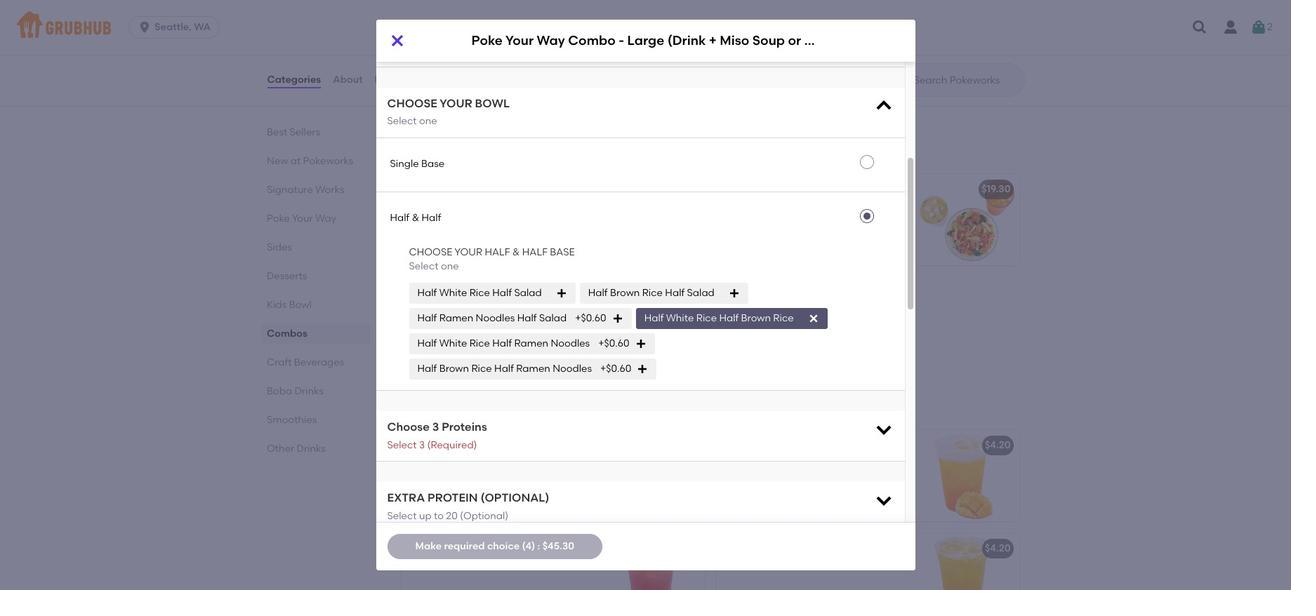 Task type: locate. For each thing, give the bounding box(es) containing it.
svg image inside seattle, wa button
[[138, 20, 152, 34]]

poke up three
[[410, 287, 434, 299]]

to inside mix up to 2 proteins with your choice of base, mix-ins, toppings, and flavor.
[[758, 203, 767, 215]]

one down crisps,
[[419, 115, 437, 127]]

single base button
[[376, 138, 905, 191]]

proteins inside the three proteins with your choice of mix ins, toppings, and flavor.
[[440, 307, 478, 319]]

combos
[[399, 141, 460, 159], [267, 328, 307, 340]]

0 vertical spatial and
[[442, 93, 461, 105]]

combos down kids bowl
[[267, 328, 307, 340]]

1 horizontal spatial -
[[619, 33, 625, 49]]

proteins
[[778, 203, 816, 215], [440, 307, 478, 319]]

0 horizontal spatial &
[[412, 212, 419, 224]]

2 horizontal spatial way
[[537, 33, 565, 49]]

+$0.60 for half ramen noodles half salad
[[575, 313, 607, 325]]

0 vertical spatial 2
[[1268, 21, 1273, 33]]

$4.20 for strawberry lemonade
[[985, 543, 1011, 555]]

half brown rice half ramen noodles
[[418, 363, 592, 375]]

way down signature works
[[315, 213, 336, 225]]

0 vertical spatial miso
[[720, 33, 750, 49]]

0 vertical spatial kettle
[[805, 33, 842, 49]]

select up three
[[409, 260, 439, 272]]

1 $19.30 from the left
[[664, 184, 693, 195]]

your
[[506, 33, 534, 49], [292, 213, 313, 225], [436, 287, 457, 299]]

choose 3 proteins select 3 (required)
[[387, 421, 487, 451]]

Search Pokeworks search field
[[913, 74, 1020, 87]]

up up base,
[[743, 203, 755, 215]]

your down signature works
[[292, 213, 313, 225]]

2 vertical spatial brown
[[439, 363, 469, 375]]

extra protein (optional) select up to 20 (optional)
[[387, 492, 550, 522]]

2 horizontal spatial and
[[851, 218, 870, 230]]

1 vertical spatial proteins
[[440, 307, 478, 319]]

0 horizontal spatial one
[[419, 115, 437, 127]]

flavor.
[[725, 232, 753, 244], [515, 321, 544, 333]]

seattle, wa
[[155, 21, 211, 33]]

0 horizontal spatial beverages
[[294, 357, 344, 369]]

select down choose
[[387, 439, 417, 451]]

2 half from the left
[[522, 246, 548, 258]]

+$0.60 for half brown rice half ramen noodles
[[601, 363, 632, 375]]

reviews button
[[374, 55, 415, 105]]

choose down half & half
[[409, 246, 453, 258]]

large down base
[[528, 287, 556, 299]]

lilikoi lemonade
[[410, 440, 491, 452]]

burrito
[[390, 33, 422, 45]]

20
[[446, 510, 458, 522]]

1 horizontal spatial 2
[[1268, 21, 1273, 33]]

poke your way combo - large (drink + miso soup or kettle chips)
[[472, 33, 887, 49], [410, 287, 724, 299]]

your for bowl
[[440, 97, 472, 110]]

chips)
[[845, 33, 887, 49], [664, 184, 695, 195], [693, 287, 724, 299]]

svg image inside main navigation navigation
[[1192, 19, 1209, 36]]

1 vertical spatial to
[[434, 510, 444, 522]]

of down base
[[561, 307, 570, 319]]

way up the three proteins with your choice of mix ins, toppings, and flavor.
[[459, 287, 481, 299]]

corn,
[[440, 65, 464, 76]]

1 horizontal spatial $19.30
[[982, 184, 1011, 195]]

craft up boba on the left
[[267, 357, 292, 369]]

ins, right base,
[[786, 218, 801, 230]]

one up 'half white rice half salad'
[[441, 260, 459, 272]]

half ramen noodles half salad
[[418, 313, 567, 325]]

ins,
[[786, 218, 801, 230], [429, 321, 445, 333]]

1 vertical spatial &
[[513, 246, 520, 258]]

salad for half white rice half salad
[[515, 287, 542, 299]]

lemonade for lilikoi lemonade
[[440, 440, 491, 452]]

salad up half white rice half ramen noodles
[[539, 313, 567, 325]]

of inside mix up to 2 proteins with your choice of base, mix-ins, toppings, and flavor.
[[725, 218, 734, 230]]

salad,
[[496, 79, 525, 91]]

svg image
[[1192, 19, 1209, 36], [729, 288, 740, 299], [808, 313, 820, 325], [635, 339, 647, 350], [637, 364, 649, 375]]

1 horizontal spatial large
[[628, 33, 665, 49]]

choice inside mix up to 2 proteins with your choice of base, mix-ins, toppings, and flavor.
[[864, 203, 896, 215]]

1 horizontal spatial soup
[[623, 287, 647, 299]]

1 vertical spatial miso
[[569, 184, 592, 195]]

combos down 'choose your bowl select one' at the left of the page
[[399, 141, 460, 159]]

1 horizontal spatial signature
[[410, 184, 457, 195]]

0 vertical spatial poke
[[472, 33, 503, 49]]

3 down choose
[[419, 439, 425, 451]]

salad up half white rice half brown rice
[[687, 287, 715, 299]]

1 vertical spatial noodles
[[551, 338, 590, 350]]

0 vertical spatial choose
[[387, 97, 438, 110]]

half & half
[[390, 212, 441, 224]]

your up 'half white rice half salad'
[[455, 246, 483, 258]]

2 vertical spatial soup
[[623, 287, 647, 299]]

1 vertical spatial $4.20 button
[[716, 534, 1020, 591]]

strawberry lemonade image
[[600, 534, 705, 591]]

beverages
[[294, 357, 344, 369], [441, 398, 519, 415]]

1 horizontal spatial to
[[758, 203, 767, 215]]

orange,
[[516, 65, 553, 76]]

0 vertical spatial proteins
[[778, 203, 816, 215]]

your down edamame,
[[440, 97, 472, 110]]

1 vertical spatial with
[[819, 203, 839, 215]]

1 horizontal spatial one
[[441, 260, 459, 272]]

2 vertical spatial with
[[481, 307, 501, 319]]

1 vertical spatial choose
[[409, 246, 453, 258]]

0 vertical spatial $4.20
[[985, 440, 1011, 452]]

2 $19.30 from the left
[[982, 184, 1011, 195]]

signature for signature works
[[267, 184, 313, 196]]

toppings, right the mix-
[[804, 218, 848, 230]]

large
[[628, 33, 665, 49], [528, 287, 556, 299]]

half white rice half salad
[[418, 287, 542, 299]]

your
[[440, 97, 472, 110], [455, 246, 483, 258]]

rice for half white rice half brown rice
[[697, 313, 717, 325]]

& down single base
[[412, 212, 419, 224]]

to
[[758, 203, 767, 215], [434, 510, 444, 522]]

three proteins with your choice of mix ins, toppings, and flavor.
[[410, 307, 570, 333]]

1 vertical spatial craft
[[399, 398, 438, 415]]

choose down 'reviews'
[[387, 97, 438, 110]]

sellers
[[289, 126, 320, 138]]

1 vertical spatial combos
[[267, 328, 307, 340]]

white for half white rice half salad
[[439, 287, 467, 299]]

noodles
[[476, 313, 515, 325], [551, 338, 590, 350], [553, 363, 592, 375]]

2 horizontal spatial miso
[[720, 33, 750, 49]]

select down extra in the left bottom of the page
[[387, 510, 417, 522]]

your
[[841, 203, 862, 215], [503, 307, 524, 319]]

1 vertical spatial toppings,
[[447, 321, 492, 333]]

categories button
[[267, 55, 322, 105]]

white for half white rice half brown rice
[[666, 313, 694, 325]]

1 horizontal spatial toppings,
[[804, 218, 848, 230]]

2 inside button
[[1268, 21, 1273, 33]]

signature works
[[267, 184, 344, 196]]

1 horizontal spatial choice
[[526, 307, 558, 319]]

choose inside choose your half & half base select one
[[409, 246, 453, 258]]

white for half white rice half ramen noodles
[[439, 338, 467, 350]]

ins, right mix
[[429, 321, 445, 333]]

up down extra in the left bottom of the page
[[419, 510, 432, 522]]

and
[[442, 93, 461, 105], [851, 218, 870, 230], [494, 321, 513, 333]]

pokeworks down surimi on the left top
[[464, 93, 514, 105]]

3 up lilikoi
[[432, 421, 439, 434]]

white
[[439, 287, 467, 299], [666, 313, 694, 325], [439, 338, 467, 350]]

half up 'half white rice half salad'
[[485, 246, 510, 258]]

rice for half white rice half ramen noodles
[[470, 338, 490, 350]]

half white rice half ramen noodles
[[418, 338, 590, 350]]

lemonade down proteins
[[440, 440, 491, 452]]

of
[[725, 218, 734, 230], [561, 307, 570, 319]]

signature works combo (drink + miso soup or kettle chips) image
[[600, 174, 705, 266]]

categories
[[267, 74, 321, 86]]

2 inside mix up to 2 proteins with your choice of base, mix-ins, toppings, and flavor.
[[770, 203, 775, 215]]

of inside the three proteins with your choice of mix ins, toppings, and flavor.
[[561, 307, 570, 319]]

choose your bowl select one
[[387, 97, 510, 127]]

poke up "tofu" at the top left of the page
[[472, 33, 503, 49]]

poke up the sides
[[267, 213, 290, 225]]

with
[[485, 50, 505, 62], [819, 203, 839, 215], [481, 307, 501, 319]]

best
[[267, 126, 287, 138]]

0 horizontal spatial of
[[561, 307, 570, 319]]

miso
[[720, 33, 750, 49], [569, 184, 592, 195], [598, 287, 620, 299]]

svg image inside 2 button
[[1251, 19, 1268, 36]]

to left 20
[[434, 510, 444, 522]]

pokeworks
[[464, 93, 514, 105], [303, 155, 353, 167]]

2 vertical spatial noodles
[[553, 363, 592, 375]]

beverages up boba drinks
[[294, 357, 344, 369]]

- up half ramen noodles half salad
[[521, 287, 526, 299]]

choose
[[387, 97, 438, 110], [409, 246, 453, 258]]

make
[[415, 541, 442, 553]]

poke
[[472, 33, 503, 49], [267, 213, 290, 225], [410, 287, 434, 299]]

proteins inside mix up to 2 proteins with your choice of base, mix-ins, toppings, and flavor.
[[778, 203, 816, 215]]

0 horizontal spatial 2
[[770, 203, 775, 215]]

2 vertical spatial +$0.60
[[601, 363, 632, 375]]

select down crisps,
[[387, 115, 417, 127]]

-
[[619, 33, 625, 49], [521, 287, 526, 299]]

& left base
[[513, 246, 520, 258]]

white down "$22.65"
[[666, 313, 694, 325]]

1 horizontal spatial pokeworks
[[464, 93, 514, 105]]

up
[[743, 203, 755, 215], [419, 510, 432, 522]]

rice
[[470, 287, 490, 299], [643, 287, 663, 299], [697, 313, 717, 325], [774, 313, 794, 325], [470, 338, 490, 350], [472, 363, 492, 375]]

soup
[[753, 33, 785, 49], [594, 184, 619, 195], [623, 287, 647, 299]]

0 vertical spatial choice
[[864, 203, 896, 215]]

noodles for half white rice half ramen noodles
[[551, 338, 590, 350]]

1 vertical spatial white
[[666, 313, 694, 325]]

1 vertical spatial flavor.
[[515, 321, 544, 333]]

of down the mix
[[725, 218, 734, 230]]

craft up choose
[[399, 398, 438, 415]]

0 vertical spatial lemonade
[[440, 440, 491, 452]]

flavor. down base,
[[725, 232, 753, 244]]

drinks right boba on the left
[[294, 386, 323, 398]]

signature down the base
[[410, 184, 457, 195]]

your up three
[[436, 287, 457, 299]]

to up the mix-
[[758, 203, 767, 215]]

and inside the three proteins with your choice of mix ins, toppings, and flavor.
[[494, 321, 513, 333]]

your up white
[[506, 33, 534, 49]]

$19.30 +
[[664, 184, 699, 195]]

1 $4.20 from the top
[[985, 440, 1011, 452]]

0 vertical spatial drinks
[[294, 386, 323, 398]]

drinks for boba drinks
[[294, 386, 323, 398]]

0 vertical spatial one
[[419, 115, 437, 127]]

strawberry lemonade button
[[401, 534, 705, 591]]

0 vertical spatial noodles
[[476, 313, 515, 325]]

rice for half white rice half salad
[[470, 287, 490, 299]]

lemonade down (optional)
[[466, 543, 517, 555]]

ramen up half brown rice half ramen noodles
[[515, 338, 549, 350]]

0 vertical spatial craft beverages
[[267, 357, 344, 369]]

ins, inside mix up to 2 proteins with your choice of base, mix-ins, toppings, and flavor.
[[786, 218, 801, 230]]

chicken or tofu with white rice, sweet corn, mandarin orange, edamame, surimi salad, wonton crisps, and pokeworks classic
[[410, 50, 563, 105]]

way
[[537, 33, 565, 49], [315, 213, 336, 225], [459, 287, 481, 299]]

signature down at
[[267, 184, 313, 196]]

way up rice,
[[537, 33, 565, 49]]

0 vertical spatial &
[[412, 212, 419, 224]]

1 vertical spatial choice
[[526, 307, 558, 319]]

2 horizontal spatial poke
[[472, 33, 503, 49]]

white down the three proteins with your choice of mix ins, toppings, and flavor.
[[439, 338, 467, 350]]

seattle, wa button
[[129, 16, 225, 39]]

up inside extra protein (optional) select up to 20 (optional)
[[419, 510, 432, 522]]

best sellers
[[267, 126, 320, 138]]

0 vertical spatial ins,
[[786, 218, 801, 230]]

poke your way combo - large (drink + miso soup or kettle chips) image
[[600, 278, 705, 369]]

&
[[412, 212, 419, 224], [513, 246, 520, 258]]

works
[[459, 184, 489, 195], [315, 184, 344, 196]]

0 horizontal spatial combos
[[267, 328, 307, 340]]

select inside choose 3 proteins select 3 (required)
[[387, 439, 417, 451]]

2 vertical spatial your
[[436, 287, 457, 299]]

$4.20 button
[[716, 431, 1020, 522], [716, 534, 1020, 591]]

lemonade inside button
[[440, 440, 491, 452]]

2 horizontal spatial choice
[[864, 203, 896, 215]]

lilikoi green tea image
[[914, 534, 1020, 591]]

lemonade
[[440, 440, 491, 452], [466, 543, 517, 555]]

0 vertical spatial your
[[506, 33, 534, 49]]

new at pokeworks
[[267, 155, 353, 167]]

2 vertical spatial miso
[[598, 287, 620, 299]]

3
[[432, 421, 439, 434], [419, 439, 425, 451]]

1 horizontal spatial up
[[743, 203, 755, 215]]

0 horizontal spatial $19.30
[[664, 184, 693, 195]]

0 vertical spatial flavor.
[[725, 232, 753, 244]]

or inside chicken or tofu with white rice, sweet corn, mandarin orange, edamame, surimi salad, wonton crisps, and pokeworks classic
[[451, 50, 461, 62]]

select inside extra protein (optional) select up to 20 (optional)
[[387, 510, 417, 522]]

(required)
[[427, 439, 477, 451]]

with inside the three proteins with your choice of mix ins, toppings, and flavor.
[[481, 307, 501, 319]]

ramen down half white rice half ramen noodles
[[516, 363, 551, 375]]

protein
[[428, 492, 478, 505]]

craft beverages
[[267, 357, 344, 369], [399, 398, 519, 415]]

0 vertical spatial $4.20 button
[[716, 431, 1020, 522]]

half left base
[[522, 246, 548, 258]]

select
[[387, 115, 417, 127], [409, 260, 439, 272], [387, 439, 417, 451], [387, 510, 417, 522]]

1 vertical spatial large
[[528, 287, 556, 299]]

flavor. inside mix up to 2 proteins with your choice of base, mix-ins, toppings, and flavor.
[[725, 232, 753, 244]]

ins, inside the three proteins with your choice of mix ins, toppings, and flavor.
[[429, 321, 445, 333]]

- left $7.80 at the top right
[[619, 33, 625, 49]]

salad up half ramen noodles half salad
[[515, 287, 542, 299]]

1 horizontal spatial your
[[841, 203, 862, 215]]

$7.80 +
[[669, 30, 699, 42]]

your for half
[[455, 246, 483, 258]]

0 horizontal spatial signature
[[267, 184, 313, 196]]

0 horizontal spatial ins,
[[429, 321, 445, 333]]

0 horizontal spatial miso
[[569, 184, 592, 195]]

0 horizontal spatial works
[[315, 184, 344, 196]]

2 $4.20 from the top
[[985, 543, 1011, 555]]

0 horizontal spatial choice
[[487, 541, 520, 553]]

your inside choose your half & half base select one
[[455, 246, 483, 258]]

kids bowl image
[[600, 21, 705, 113]]

1 vertical spatial your
[[455, 246, 483, 258]]

:
[[538, 541, 540, 553]]

(optional)
[[481, 492, 550, 505]]

white up the three proteins with your choice of mix ins, toppings, and flavor.
[[439, 287, 467, 299]]

1 horizontal spatial works
[[459, 184, 489, 195]]

lemonade inside 'button'
[[466, 543, 517, 555]]

wonton
[[527, 79, 563, 91]]

ramen for brown
[[516, 363, 551, 375]]

2 vertical spatial poke
[[410, 287, 434, 299]]

one inside 'choose your bowl select one'
[[419, 115, 437, 127]]

1 vertical spatial brown
[[741, 313, 771, 325]]

signature for signature works combo (drink + miso soup or kettle chips)
[[410, 184, 457, 195]]

0 vertical spatial your
[[440, 97, 472, 110]]

0 vertical spatial way
[[537, 33, 565, 49]]

2 $4.20 button from the top
[[716, 534, 1020, 591]]

choose your half & half base select one
[[409, 246, 575, 272]]

poke your way combo - regular (drink + miso soup or kettle chips) image
[[914, 174, 1020, 266]]

craft beverages up boba drinks
[[267, 357, 344, 369]]

brown for half brown rice half salad
[[610, 287, 640, 299]]

1 vertical spatial kettle
[[633, 184, 661, 195]]

select for extra
[[387, 510, 417, 522]]

one inside choose your half & half base select one
[[441, 260, 459, 272]]

0 horizontal spatial craft beverages
[[267, 357, 344, 369]]

beverages up proteins
[[441, 398, 519, 415]]

flavor. up half white rice half ramen noodles
[[515, 321, 544, 333]]

& inside button
[[412, 212, 419, 224]]

0 vertical spatial of
[[725, 218, 734, 230]]

(drink
[[668, 33, 706, 49], [530, 184, 559, 195], [558, 287, 587, 299]]

large left $7.80 at the top right
[[628, 33, 665, 49]]

2 button
[[1251, 15, 1273, 40]]

1 horizontal spatial brown
[[610, 287, 640, 299]]

your inside 'choose your bowl select one'
[[440, 97, 472, 110]]

brown
[[610, 287, 640, 299], [741, 313, 771, 325], [439, 363, 469, 375]]

$4.20 button for lilikoi lemonade
[[716, 431, 1020, 522]]

2 vertical spatial way
[[459, 287, 481, 299]]

proteins up the mix-
[[778, 203, 816, 215]]

1 horizontal spatial proteins
[[778, 203, 816, 215]]

drinks
[[294, 386, 323, 398], [296, 443, 326, 455]]

burrito button
[[376, 13, 905, 67]]

ramen right three
[[439, 313, 474, 325]]

craft beverages up proteins
[[399, 398, 519, 415]]

single
[[390, 158, 419, 170]]

select for choose
[[387, 439, 417, 451]]

toppings, down 'half white rice half salad'
[[447, 321, 492, 333]]

select inside 'choose your bowl select one'
[[387, 115, 417, 127]]

choose inside 'choose your bowl select one'
[[387, 97, 438, 110]]

rice for half brown rice half ramen noodles
[[472, 363, 492, 375]]

drinks right other
[[296, 443, 326, 455]]

brown for half brown rice half ramen noodles
[[439, 363, 469, 375]]

1 $4.20 button from the top
[[716, 431, 1020, 522]]

proteins down 'half white rice half salad'
[[440, 307, 478, 319]]

svg image
[[1251, 19, 1268, 36], [138, 20, 152, 34], [389, 32, 406, 49], [874, 96, 894, 116], [556, 288, 567, 299], [612, 313, 624, 325], [874, 420, 894, 440], [874, 491, 894, 511]]

pokeworks right at
[[303, 155, 353, 167]]

lilikoi lemonade image
[[600, 431, 705, 522]]

0 vertical spatial brown
[[610, 287, 640, 299]]

0 horizontal spatial flavor.
[[515, 321, 544, 333]]



Task type: describe. For each thing, give the bounding box(es) containing it.
0 horizontal spatial large
[[528, 287, 556, 299]]

up inside mix up to 2 proteins with your choice of base, mix-ins, toppings, and flavor.
[[743, 203, 755, 215]]

& inside choose your half & half base select one
[[513, 246, 520, 258]]

2 vertical spatial kettle
[[662, 287, 690, 299]]

choice inside the three proteins with your choice of mix ins, toppings, and flavor.
[[526, 307, 558, 319]]

bowl
[[289, 299, 311, 311]]

three
[[410, 307, 437, 319]]

kids bowl
[[267, 299, 311, 311]]

bowl
[[475, 97, 510, 110]]

works for signature works
[[315, 184, 344, 196]]

1 vertical spatial pokeworks
[[303, 155, 353, 167]]

$19.30 for $19.30 +
[[664, 184, 693, 195]]

chicken
[[410, 50, 449, 62]]

edamame,
[[410, 79, 462, 91]]

1 half from the left
[[485, 246, 510, 258]]

half & half button
[[376, 192, 905, 246]]

seattle,
[[155, 21, 192, 33]]

boba
[[267, 386, 292, 398]]

choose for choose your bowl
[[387, 97, 438, 110]]

about button
[[332, 55, 364, 105]]

2 horizontal spatial your
[[506, 33, 534, 49]]

2 vertical spatial choice
[[487, 541, 520, 553]]

surimi
[[465, 79, 493, 91]]

$4.20 for lilikoi lemonade
[[985, 440, 1011, 452]]

select for choose
[[387, 115, 417, 127]]

to inside extra protein (optional) select up to 20 (optional)
[[434, 510, 444, 522]]

mix
[[410, 321, 427, 333]]

0 vertical spatial -
[[619, 33, 625, 49]]

and inside mix up to 2 proteins with your choice of base, mix-ins, toppings, and flavor.
[[851, 218, 870, 230]]

1 horizontal spatial beverages
[[441, 398, 519, 415]]

toppings, inside mix up to 2 proteins with your choice of base, mix-ins, toppings, and flavor.
[[804, 218, 848, 230]]

classic
[[516, 93, 551, 105]]

proteins
[[442, 421, 487, 434]]

0 horizontal spatial poke
[[267, 213, 290, 225]]

base
[[421, 158, 445, 170]]

mix up to 2 proteins with your choice of base, mix-ins, toppings, and flavor.
[[725, 203, 896, 244]]

about
[[333, 74, 363, 86]]

single base
[[390, 158, 445, 170]]

crisps,
[[410, 93, 440, 105]]

required
[[444, 541, 485, 553]]

signature works combo (drink + miso soup or kettle chips)
[[410, 184, 695, 195]]

base,
[[736, 218, 762, 230]]

desserts
[[267, 270, 307, 282]]

1 horizontal spatial your
[[436, 287, 457, 299]]

noodles for half brown rice half ramen noodles
[[553, 363, 592, 375]]

lemonade for strawberry lemonade
[[466, 543, 517, 555]]

2 vertical spatial combo
[[483, 287, 519, 299]]

half brown rice half salad
[[588, 287, 715, 299]]

2 vertical spatial chips)
[[693, 287, 724, 299]]

white
[[507, 50, 533, 62]]

poke your way
[[267, 213, 336, 225]]

1 vertical spatial combo
[[491, 184, 527, 195]]

1 vertical spatial chips)
[[664, 184, 695, 195]]

half white rice half brown rice
[[645, 313, 794, 325]]

with inside chicken or tofu with white rice, sweet corn, mandarin orange, edamame, surimi salad, wonton crisps, and pokeworks classic
[[485, 50, 505, 62]]

mix
[[725, 203, 741, 215]]

base
[[550, 246, 575, 258]]

1 vertical spatial your
[[292, 213, 313, 225]]

other drinks
[[267, 443, 326, 455]]

2 vertical spatial (drink
[[558, 287, 587, 299]]

0 vertical spatial (drink
[[668, 33, 706, 49]]

with inside mix up to 2 proteins with your choice of base, mix-ins, toppings, and flavor.
[[819, 203, 839, 215]]

select inside choose your half & half base select one
[[409, 260, 439, 272]]

mandarin
[[467, 65, 514, 76]]

mango lemonade image
[[914, 431, 1020, 522]]

tofu
[[463, 50, 482, 62]]

1 vertical spatial soup
[[594, 184, 619, 195]]

salad for half ramen noodles half salad
[[539, 313, 567, 325]]

main navigation navigation
[[0, 0, 1292, 55]]

choose for choose your half & half base
[[409, 246, 453, 258]]

0 horizontal spatial -
[[521, 287, 526, 299]]

at
[[290, 155, 300, 167]]

works for signature works combo (drink + miso soup or kettle chips)
[[459, 184, 489, 195]]

0 horizontal spatial way
[[315, 213, 336, 225]]

0 vertical spatial poke your way combo - large (drink + miso soup or kettle chips)
[[472, 33, 887, 49]]

+$0.60 for half white rice half ramen noodles
[[599, 338, 630, 350]]

0 horizontal spatial kettle
[[633, 184, 661, 195]]

sweet
[[410, 65, 438, 76]]

your inside mix up to 2 proteins with your choice of base, mix-ins, toppings, and flavor.
[[841, 203, 862, 215]]

0 horizontal spatial 3
[[419, 439, 425, 451]]

1 horizontal spatial 3
[[432, 421, 439, 434]]

rice for half brown rice half salad
[[643, 287, 663, 299]]

boba drinks
[[267, 386, 323, 398]]

$19.30 for $19.30
[[982, 184, 1011, 195]]

1 horizontal spatial poke
[[410, 287, 434, 299]]

wa
[[194, 21, 211, 33]]

1 horizontal spatial combos
[[399, 141, 460, 159]]

$45.30
[[543, 541, 575, 553]]

smoothies
[[267, 414, 317, 426]]

ramen for white
[[515, 338, 549, 350]]

flavor. inside the three proteins with your choice of mix ins, toppings, and flavor.
[[515, 321, 544, 333]]

reviews
[[375, 74, 414, 86]]

sides
[[267, 242, 292, 254]]

drinks for other drinks
[[296, 443, 326, 455]]

$4.20 button for strawberry lemonade
[[716, 534, 1020, 591]]

1 vertical spatial craft beverages
[[399, 398, 519, 415]]

0 vertical spatial chips)
[[845, 33, 887, 49]]

lilikoi lemonade button
[[401, 431, 705, 522]]

rice,
[[535, 50, 556, 62]]

1 vertical spatial (drink
[[530, 184, 559, 195]]

0 vertical spatial craft
[[267, 357, 292, 369]]

search icon image
[[892, 72, 909, 89]]

strawberry
[[410, 543, 463, 555]]

$22.65
[[666, 287, 696, 299]]

lilikoi
[[410, 440, 437, 452]]

toppings, inside the three proteins with your choice of mix ins, toppings, and flavor.
[[447, 321, 492, 333]]

and inside chicken or tofu with white rice, sweet corn, mandarin orange, edamame, surimi salad, wonton crisps, and pokeworks classic
[[442, 93, 461, 105]]

your inside the three proteins with your choice of mix ins, toppings, and flavor.
[[503, 307, 524, 319]]

new
[[267, 155, 288, 167]]

(optional)
[[460, 510, 509, 522]]

salad for half brown rice half salad
[[687, 287, 715, 299]]

extra
[[387, 492, 425, 505]]

other
[[267, 443, 294, 455]]

1 vertical spatial poke your way combo - large (drink + miso soup or kettle chips)
[[410, 287, 724, 299]]

make required choice (4) : $45.30
[[415, 541, 575, 553]]

1 horizontal spatial way
[[459, 287, 481, 299]]

kids
[[267, 299, 287, 311]]

0 vertical spatial combo
[[568, 33, 616, 49]]

0 vertical spatial large
[[628, 33, 665, 49]]

mix-
[[765, 218, 786, 230]]

1 horizontal spatial miso
[[598, 287, 620, 299]]

choose
[[387, 421, 430, 434]]

0 vertical spatial ramen
[[439, 313, 474, 325]]

pokeworks inside chicken or tofu with white rice, sweet corn, mandarin orange, edamame, surimi salad, wonton crisps, and pokeworks classic
[[464, 93, 514, 105]]

$7.80
[[669, 30, 693, 42]]

(4)
[[522, 541, 535, 553]]

strawberry lemonade
[[410, 543, 517, 555]]

2 horizontal spatial soup
[[753, 33, 785, 49]]

2 horizontal spatial kettle
[[805, 33, 842, 49]]



Task type: vqa. For each thing, say whether or not it's contained in the screenshot.
Rolls corresponding to Sushi Rolls
no



